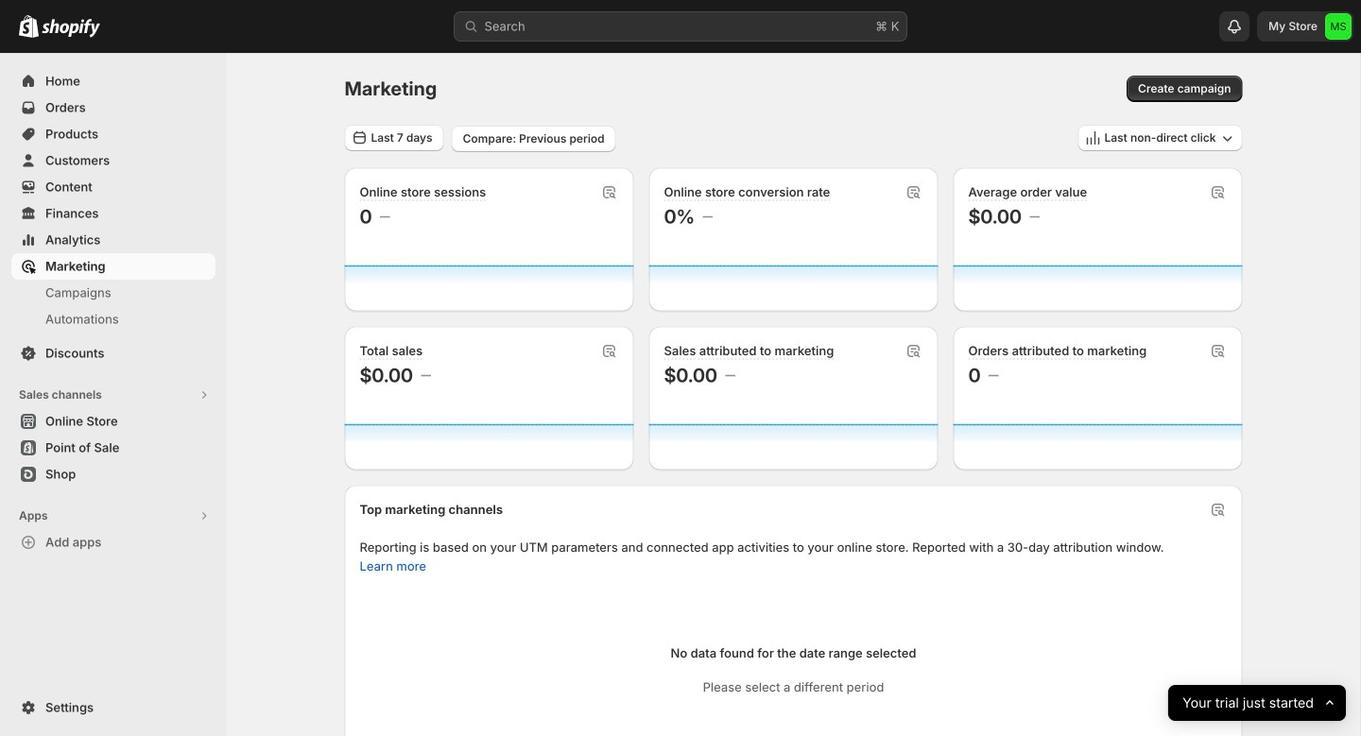 Task type: vqa. For each thing, say whether or not it's contained in the screenshot.
My Store image
yes



Task type: locate. For each thing, give the bounding box(es) containing it.
1 horizontal spatial shopify image
[[42, 19, 100, 38]]

my store image
[[1325, 13, 1352, 40]]

shopify image
[[19, 15, 39, 38], [42, 19, 100, 38]]



Task type: describe. For each thing, give the bounding box(es) containing it.
0 horizontal spatial shopify image
[[19, 15, 39, 38]]



